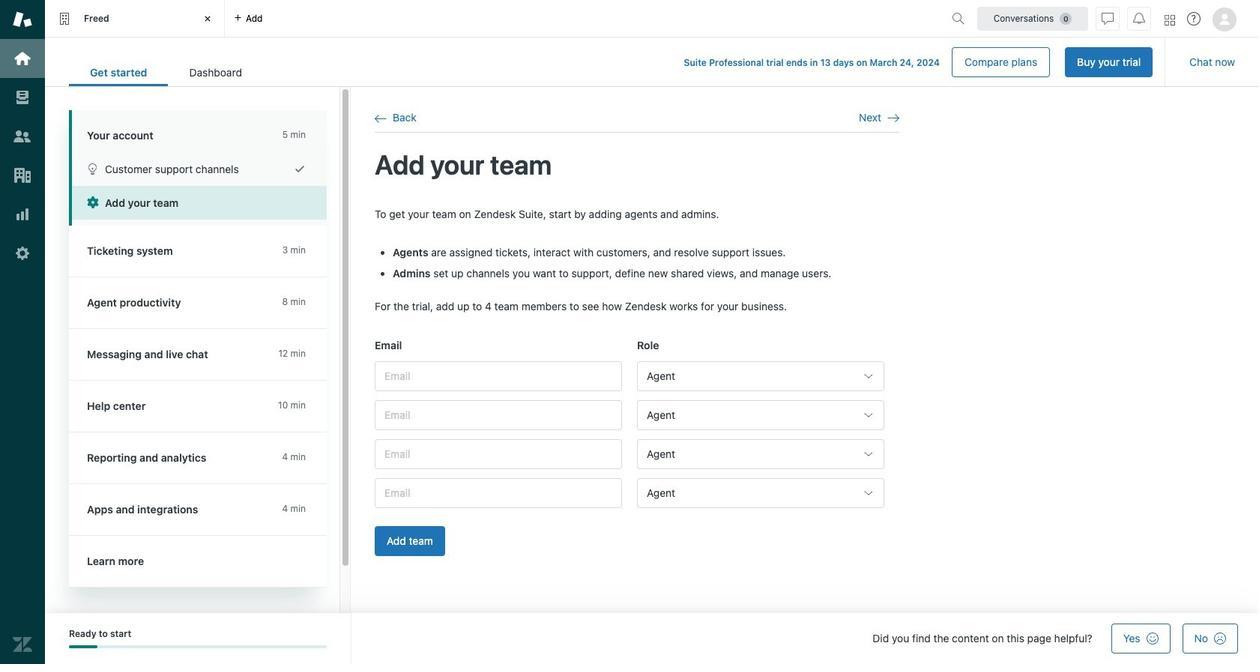 Task type: locate. For each thing, give the bounding box(es) containing it.
March 24, 2024 text field
[[870, 57, 940, 68]]

2 email field from the top
[[375, 401, 622, 430]]

heading
[[69, 110, 327, 152]]

notifications image
[[1133, 12, 1145, 24]]

content-title region
[[375, 148, 899, 183]]

1 vertical spatial tab
[[168, 58, 263, 86]]

reporting image
[[13, 205, 32, 224]]

zendesk products image
[[1165, 15, 1175, 25]]

region
[[375, 207, 899, 574]]

tab list
[[69, 58, 263, 86]]

0 vertical spatial tab
[[45, 0, 225, 37]]

1 email field from the top
[[375, 362, 622, 392]]

tabs tab list
[[45, 0, 946, 37]]

views image
[[13, 88, 32, 107]]

progress bar image
[[69, 646, 98, 649]]

get help image
[[1187, 12, 1201, 25]]

zendesk image
[[13, 635, 32, 654]]

close image
[[200, 11, 215, 26]]

footer
[[45, 613, 1259, 664]]

Email field
[[375, 362, 622, 392], [375, 401, 622, 430], [375, 439, 622, 469], [375, 478, 622, 508]]

tab
[[45, 0, 225, 37], [168, 58, 263, 86]]



Task type: describe. For each thing, give the bounding box(es) containing it.
4 email field from the top
[[375, 478, 622, 508]]

button displays agent's chat status as invisible. image
[[1102, 12, 1114, 24]]

organizations image
[[13, 166, 32, 185]]

main element
[[0, 0, 45, 664]]

progress-bar progress bar
[[69, 646, 327, 649]]

3 email field from the top
[[375, 439, 622, 469]]

get started image
[[13, 49, 32, 68]]

zendesk support image
[[13, 10, 32, 29]]

admin image
[[13, 244, 32, 263]]

customers image
[[13, 127, 32, 146]]



Task type: vqa. For each thing, say whether or not it's contained in the screenshot.
Info On Adding Followers IMAGE
no



